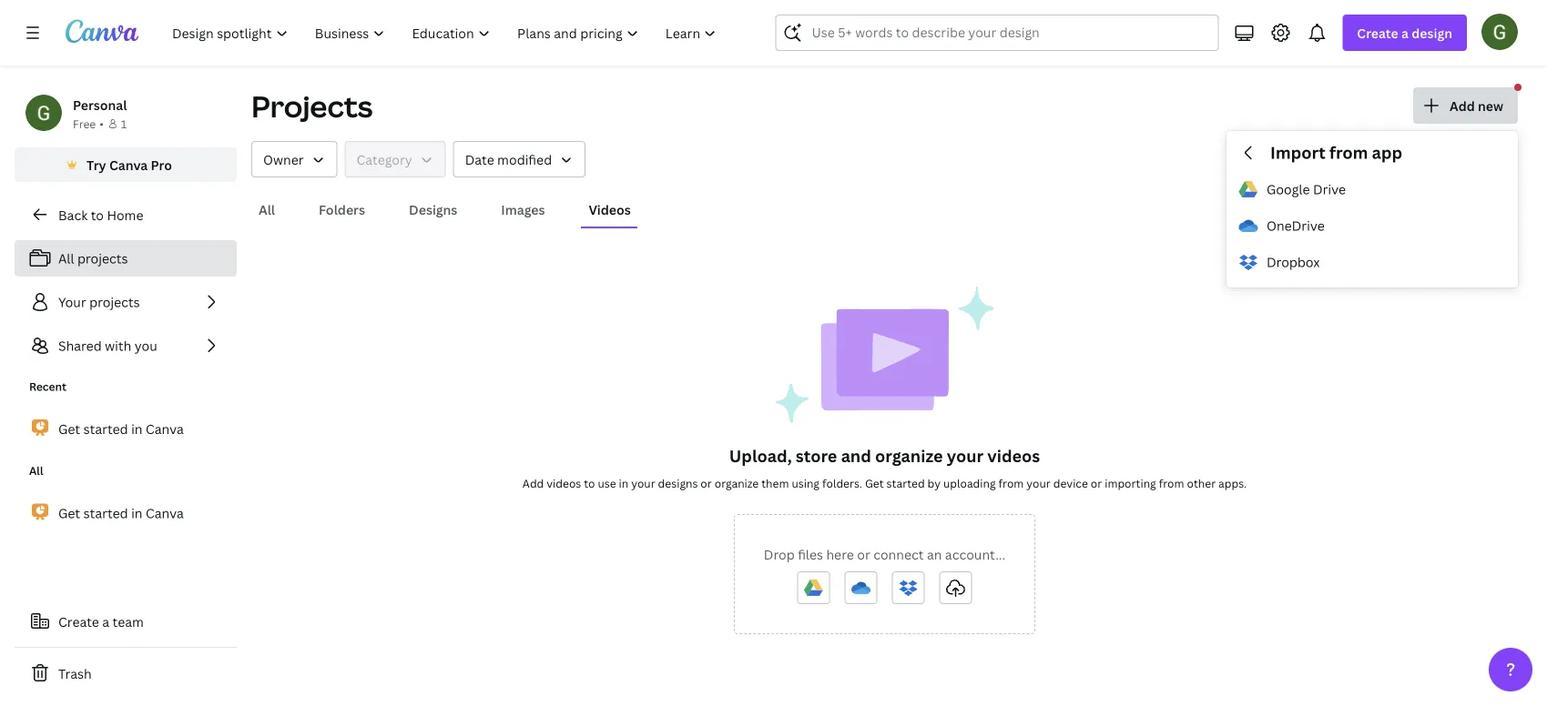 Task type: vqa. For each thing, say whether or not it's contained in the screenshot.
the a corresponding to design
yes



Task type: locate. For each thing, give the bounding box(es) containing it.
a
[[1402, 24, 1409, 41], [102, 613, 109, 631]]

0 horizontal spatial from
[[999, 476, 1024, 491]]

0 vertical spatial canva
[[109, 156, 148, 173]]

0 horizontal spatial all
[[29, 464, 43, 479]]

1 vertical spatial all
[[58, 250, 74, 267]]

create for create a design
[[1357, 24, 1399, 41]]

create a team button
[[15, 604, 237, 640]]

get
[[58, 420, 80, 438], [865, 476, 884, 491], [58, 505, 80, 522]]

your
[[58, 294, 86, 311]]

1 horizontal spatial add
[[1450, 97, 1475, 114]]

all down recent
[[29, 464, 43, 479]]

0 vertical spatial get
[[58, 420, 80, 438]]

new
[[1478, 97, 1503, 114]]

canva
[[109, 156, 148, 173], [146, 420, 184, 438], [146, 505, 184, 522]]

images button
[[494, 192, 552, 227]]

dropbox
[[1267, 253, 1320, 271]]

add
[[1450, 97, 1475, 114], [523, 476, 544, 491]]

0 vertical spatial to
[[91, 206, 104, 224]]

0 vertical spatial a
[[1402, 24, 1409, 41]]

0 vertical spatial get started in canva link
[[15, 410, 237, 448]]

2 horizontal spatial from
[[1330, 142, 1368, 164]]

here
[[826, 546, 854, 563]]

store
[[796, 445, 837, 467]]

or
[[701, 476, 712, 491], [1091, 476, 1102, 491], [857, 546, 870, 563]]

a inside button
[[102, 613, 109, 631]]

list
[[15, 240, 237, 364]]

Owner button
[[251, 141, 337, 178]]

None search field
[[775, 15, 1219, 51]]

in inside upload, store and organize your videos add videos to use in your designs or organize them using folders. get started by uploading from your device or importing from other apps.
[[619, 476, 629, 491]]

modified
[[497, 151, 552, 168]]

add left use
[[523, 476, 544, 491]]

all inside button
[[259, 201, 275, 218]]

add left new
[[1450, 97, 1475, 114]]

a for team
[[102, 613, 109, 631]]

0 vertical spatial all
[[259, 201, 275, 218]]

projects
[[77, 250, 128, 267], [89, 294, 140, 311]]

personal
[[73, 96, 127, 113]]

images
[[501, 201, 545, 218]]

in
[[131, 420, 143, 438], [619, 476, 629, 491], [131, 505, 143, 522]]

videos up uploading
[[987, 445, 1040, 467]]

1 vertical spatial organize
[[715, 476, 759, 491]]

to right back
[[91, 206, 104, 224]]

to left use
[[584, 476, 595, 491]]

all down owner
[[259, 201, 275, 218]]

0 vertical spatial videos
[[987, 445, 1040, 467]]

videos
[[589, 201, 631, 218]]

2 vertical spatial canva
[[146, 505, 184, 522]]

organize
[[875, 445, 943, 467], [715, 476, 759, 491]]

2 vertical spatial get
[[58, 505, 80, 522]]

2 horizontal spatial all
[[259, 201, 275, 218]]

or right designs
[[701, 476, 712, 491]]

all for all button
[[259, 201, 275, 218]]

projects down 'back to home'
[[77, 250, 128, 267]]

1 vertical spatial started
[[887, 476, 925, 491]]

0 horizontal spatial videos
[[547, 476, 581, 491]]

1 horizontal spatial organize
[[875, 445, 943, 467]]

create left design
[[1357, 24, 1399, 41]]

canva inside try canva pro button
[[109, 156, 148, 173]]

from left app
[[1330, 142, 1368, 164]]

1 vertical spatial create
[[58, 613, 99, 631]]

1 horizontal spatial all
[[58, 250, 74, 267]]

1 vertical spatial videos
[[547, 476, 581, 491]]

0 horizontal spatial organize
[[715, 476, 759, 491]]

1 horizontal spatial or
[[857, 546, 870, 563]]

create for create a team
[[58, 613, 99, 631]]

drop files here or connect an account...
[[764, 546, 1006, 563]]

from
[[1330, 142, 1368, 164], [999, 476, 1024, 491], [1159, 476, 1184, 491]]

get started in canva
[[58, 420, 184, 438], [58, 505, 184, 522]]

1 vertical spatial get
[[865, 476, 884, 491]]

add inside dropdown button
[[1450, 97, 1475, 114]]

onedrive
[[1267, 217, 1325, 234]]

1 vertical spatial get started in canva
[[58, 505, 184, 522]]

organize down upload, on the bottom of page
[[715, 476, 759, 491]]

get for 2nd get started in canva link from the bottom of the page
[[58, 420, 80, 438]]

date modified
[[465, 151, 552, 168]]

back to home link
[[15, 197, 237, 233]]

files
[[798, 546, 823, 563]]

or right 'here'
[[857, 546, 870, 563]]

create
[[1357, 24, 1399, 41], [58, 613, 99, 631]]

connect
[[873, 546, 924, 563]]

designs button
[[402, 192, 465, 227]]

create a team
[[58, 613, 144, 631]]

all projects
[[58, 250, 128, 267]]

add new button
[[1413, 87, 1518, 124]]

designs
[[658, 476, 698, 491]]

projects right your
[[89, 294, 140, 311]]

in for 2nd get started in canva link from the bottom of the page
[[131, 420, 143, 438]]

dropbox button
[[1227, 244, 1518, 280]]

trash
[[58, 665, 92, 683]]

create inside dropdown button
[[1357, 24, 1399, 41]]

your left the 'device'
[[1027, 476, 1051, 491]]

1 vertical spatial projects
[[89, 294, 140, 311]]

list containing all projects
[[15, 240, 237, 364]]

google drive
[[1267, 181, 1346, 198]]

1 get started in canva link from the top
[[15, 410, 237, 448]]

your
[[947, 445, 984, 467], [631, 476, 655, 491], [1027, 476, 1051, 491]]

shared with you
[[58, 337, 157, 355]]

2 vertical spatial in
[[131, 505, 143, 522]]

0 horizontal spatial create
[[58, 613, 99, 631]]

2 horizontal spatial or
[[1091, 476, 1102, 491]]

a left team
[[102, 613, 109, 631]]

1 vertical spatial to
[[584, 476, 595, 491]]

date
[[465, 151, 494, 168]]

videos button
[[581, 192, 638, 227]]

2 get started in canva from the top
[[58, 505, 184, 522]]

0 vertical spatial in
[[131, 420, 143, 438]]

your up uploading
[[947, 445, 984, 467]]

team
[[112, 613, 144, 631]]

your left designs
[[631, 476, 655, 491]]

started
[[83, 420, 128, 438], [887, 476, 925, 491], [83, 505, 128, 522]]

by
[[928, 476, 941, 491]]

design
[[1412, 24, 1452, 41]]

a left design
[[1402, 24, 1409, 41]]

create left team
[[58, 613, 99, 631]]

back to home
[[58, 206, 143, 224]]

recent
[[29, 379, 66, 394]]

videos
[[987, 445, 1040, 467], [547, 476, 581, 491]]

folders
[[319, 201, 365, 218]]

1 vertical spatial a
[[102, 613, 109, 631]]

videos left use
[[547, 476, 581, 491]]

1 horizontal spatial to
[[584, 476, 595, 491]]

drive
[[1313, 181, 1346, 198]]

use
[[598, 476, 616, 491]]

create a design
[[1357, 24, 1452, 41]]

0 horizontal spatial to
[[91, 206, 104, 224]]

all up your
[[58, 250, 74, 267]]

a inside dropdown button
[[1402, 24, 1409, 41]]

0 horizontal spatial a
[[102, 613, 109, 631]]

to
[[91, 206, 104, 224], [584, 476, 595, 491]]

from right uploading
[[999, 476, 1024, 491]]

0 vertical spatial get started in canva
[[58, 420, 184, 438]]

0 vertical spatial create
[[1357, 24, 1399, 41]]

Date modified button
[[453, 141, 586, 178]]

0 vertical spatial started
[[83, 420, 128, 438]]

0 vertical spatial add
[[1450, 97, 1475, 114]]

all button
[[251, 192, 282, 227]]

to inside upload, store and organize your videos add videos to use in your designs or organize them using folders. get started by uploading from your device or importing from other apps.
[[584, 476, 595, 491]]

or right the 'device'
[[1091, 476, 1102, 491]]

1 horizontal spatial create
[[1357, 24, 1399, 41]]

1 vertical spatial in
[[619, 476, 629, 491]]

1 vertical spatial add
[[523, 476, 544, 491]]

apps.
[[1219, 476, 1247, 491]]

from left other at the right of page
[[1159, 476, 1184, 491]]

upload,
[[729, 445, 792, 467]]

account...
[[945, 546, 1006, 563]]

an
[[927, 546, 942, 563]]

try
[[87, 156, 106, 173]]

get started in canva link
[[15, 410, 237, 448], [15, 494, 237, 533]]

create inside button
[[58, 613, 99, 631]]

all
[[259, 201, 275, 218], [58, 250, 74, 267], [29, 464, 43, 479]]

using
[[792, 476, 820, 491]]

1 vertical spatial get started in canva link
[[15, 494, 237, 533]]

0 vertical spatial projects
[[77, 250, 128, 267]]

uploading
[[943, 476, 996, 491]]

organize up by
[[875, 445, 943, 467]]

0 horizontal spatial add
[[523, 476, 544, 491]]

1 horizontal spatial a
[[1402, 24, 1409, 41]]

folders button
[[311, 192, 373, 227]]



Task type: describe. For each thing, give the bounding box(es) containing it.
2 vertical spatial started
[[83, 505, 128, 522]]

home
[[107, 206, 143, 224]]

1 horizontal spatial from
[[1159, 476, 1184, 491]]

projects for all projects
[[77, 250, 128, 267]]

your projects
[[58, 294, 140, 311]]

with
[[105, 337, 131, 355]]

all for all projects
[[58, 250, 74, 267]]

1 horizontal spatial your
[[947, 445, 984, 467]]

started inside upload, store and organize your videos add videos to use in your designs or organize them using folders. get started by uploading from your device or importing from other apps.
[[887, 476, 925, 491]]

2 get started in canva link from the top
[[15, 494, 237, 533]]

importing
[[1105, 476, 1156, 491]]

try canva pro button
[[15, 148, 237, 182]]

a for design
[[1402, 24, 1409, 41]]

all projects link
[[15, 240, 237, 277]]

2 vertical spatial all
[[29, 464, 43, 479]]

0 vertical spatial organize
[[875, 445, 943, 467]]

0 horizontal spatial or
[[701, 476, 712, 491]]

1 vertical spatial canva
[[146, 420, 184, 438]]

category
[[357, 151, 412, 168]]

designs
[[409, 201, 457, 218]]

folders.
[[822, 476, 862, 491]]

Search search field
[[812, 15, 1182, 50]]

in for second get started in canva link from the top
[[131, 505, 143, 522]]

shared with you link
[[15, 328, 237, 364]]

get for second get started in canva link from the top
[[58, 505, 80, 522]]

pro
[[151, 156, 172, 173]]

back
[[58, 206, 88, 224]]

owner
[[263, 151, 304, 168]]

create a design button
[[1343, 15, 1467, 51]]

gary orlando image
[[1482, 13, 1518, 50]]

drop
[[764, 546, 795, 563]]

1 horizontal spatial videos
[[987, 445, 1040, 467]]

other
[[1187, 476, 1216, 491]]

you
[[135, 337, 157, 355]]

shared
[[58, 337, 102, 355]]

•
[[99, 116, 104, 131]]

0 horizontal spatial your
[[631, 476, 655, 491]]

google
[[1267, 181, 1310, 198]]

1
[[121, 116, 127, 131]]

import
[[1270, 142, 1326, 164]]

free •
[[73, 116, 104, 131]]

them
[[761, 476, 789, 491]]

your projects link
[[15, 284, 237, 321]]

try canva pro
[[87, 156, 172, 173]]

upload, store and organize your videos add videos to use in your designs or organize them using folders. get started by uploading from your device or importing from other apps.
[[523, 445, 1247, 491]]

and
[[841, 445, 871, 467]]

google drive button
[[1227, 171, 1518, 208]]

add new
[[1450, 97, 1503, 114]]

projects for your projects
[[89, 294, 140, 311]]

device
[[1053, 476, 1088, 491]]

app
[[1372, 142, 1403, 164]]

trash link
[[15, 656, 237, 692]]

2 horizontal spatial your
[[1027, 476, 1051, 491]]

add inside upload, store and organize your videos add videos to use in your designs or organize them using folders. get started by uploading from your device or importing from other apps.
[[523, 476, 544, 491]]

get inside upload, store and organize your videos add videos to use in your designs or organize them using folders. get started by uploading from your device or importing from other apps.
[[865, 476, 884, 491]]

free
[[73, 116, 96, 131]]

Category button
[[345, 141, 446, 178]]

top level navigation element
[[160, 15, 732, 51]]

onedrive button
[[1227, 208, 1518, 244]]

1 get started in canva from the top
[[58, 420, 184, 438]]

import from app
[[1270, 142, 1403, 164]]

projects
[[251, 87, 373, 126]]



